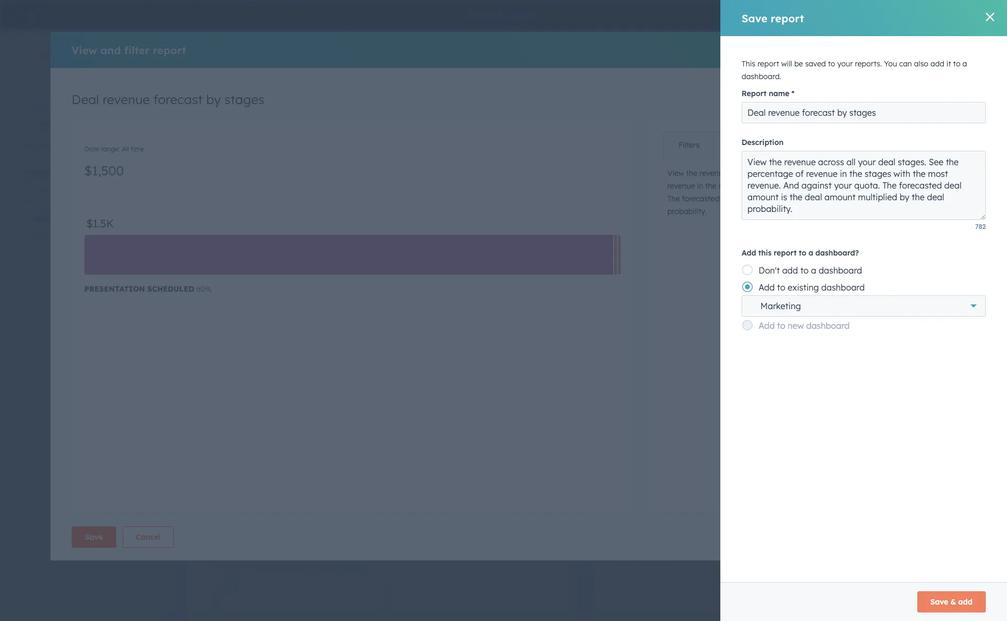Task type: vqa. For each thing, say whether or not it's contained in the screenshot.
Frequency:
yes



Task type: locate. For each thing, give the bounding box(es) containing it.
am
[[692, 504, 705, 514]]

report
[[507, 8, 538, 22], [771, 11, 805, 25], [153, 43, 186, 57], [758, 59, 780, 69], [774, 248, 797, 258]]

most
[[664, 155, 690, 168], [759, 177, 779, 188], [775, 181, 792, 191]]

your
[[838, 59, 854, 69], [765, 168, 780, 178], [870, 181, 886, 191]]

1 horizontal spatial your
[[838, 59, 854, 69]]

1 vertical spatial $1,500
[[767, 571, 807, 587]]

deal left 'stages.'
[[782, 168, 798, 178]]

1 horizontal spatial much
[[634, 504, 656, 514]]

sources up (13) filters selected
[[46, 167, 74, 177]]

2 horizontal spatial save
[[931, 597, 949, 607]]

recently down source on the top right of page
[[781, 177, 813, 188]]

1 vertical spatial save
[[85, 532, 103, 542]]

stages
[[225, 91, 265, 107], [719, 181, 743, 191], [750, 481, 785, 494]]

view
[[72, 43, 97, 57], [668, 168, 685, 178]]

0 horizontal spatial how
[[206, 504, 224, 514]]

all websites
[[662, 202, 700, 210]]

0 horizontal spatial save
[[85, 532, 103, 542]]

0 vertical spatial forecast
[[153, 91, 203, 107]]

how for how much revenue am i likely to close from my open deals?
[[613, 504, 631, 514]]

0 horizontal spatial deal
[[72, 91, 99, 107]]

report inside this report will be saved to your reports. you can also add it to a dashboard.
[[758, 59, 780, 69]]

contacts for contacts worked
[[460, 277, 495, 285]]

report right create
[[507, 8, 538, 22]]

0 vertical spatial interactive chart image
[[206, 0, 553, 84]]

2 vertical spatial a
[[812, 265, 817, 276]]

2 vertical spatial add
[[959, 597, 973, 607]]

last
[[671, 227, 681, 235]]

page section element
[[0, 0, 1008, 30]]

a inside this report will be saved to your reports. you can also add it to a dashboard.
[[963, 59, 968, 69]]

a
[[963, 59, 968, 69], [809, 248, 814, 258], [812, 265, 817, 276]]

0 vertical spatial save
[[742, 11, 768, 25]]

view for view the revenue across all your deal stages. see the percentage of revenue in the stages with the most revenue. and against your quota. the forecasted deal amount is the deal amount multiplied by the deal probability.
[[668, 168, 685, 178]]

None checkbox
[[184, 0, 575, 116], [184, 133, 575, 442], [592, 133, 982, 442], [184, 459, 575, 621], [184, 0, 575, 116], [184, 133, 575, 442], [592, 133, 982, 442], [184, 459, 575, 621]]

2 much from the left
[[634, 504, 656, 514]]

report right filter
[[153, 43, 186, 57]]

2 horizontal spatial add
[[959, 597, 973, 607]]

1 horizontal spatial time
[[252, 554, 265, 562]]

create
[[470, 8, 504, 22]]

filter
[[37, 118, 57, 128]]

to right it
[[954, 59, 961, 69]]

1 vertical spatial interactive chart image
[[613, 237, 960, 410]]

1 vertical spatial recently
[[781, 177, 813, 188]]

clear filters button
[[26, 140, 69, 153]]

0 horizontal spatial stages
[[225, 91, 265, 107]]

view inside view the revenue across all your deal stages. see the percentage of revenue in the stages with the most revenue. and against your quota. the forecasted deal amount is the deal amount multiplied by the deal probability.
[[668, 168, 685, 178]]

to up don't add to a dashboard
[[800, 248, 807, 258]]

interactive chart image
[[206, 0, 553, 84], [613, 237, 960, 410], [206, 563, 553, 621]]

contacts up are
[[613, 155, 661, 168]]

deals?
[[828, 504, 853, 514]]

report up 'dashboard.'
[[758, 59, 780, 69]]

0 vertical spatial a
[[963, 59, 968, 69]]

0 vertical spatial filters
[[47, 142, 69, 151]]

worked
[[497, 277, 526, 285]]

0 horizontal spatial view
[[72, 43, 97, 57]]

view left 'and' on the top left of page
[[72, 43, 97, 57]]

don't
[[759, 265, 781, 276]]

deal
[[782, 168, 798, 178], [722, 194, 737, 204], [790, 194, 805, 204], [897, 194, 912, 204]]

save & add
[[931, 597, 973, 607]]

name
[[769, 89, 790, 98]]

report up will
[[771, 11, 805, 25]]

and
[[101, 43, 121, 57]]

1 vertical spatial created
[[815, 177, 846, 188]]

save & add button
[[918, 591, 987, 613]]

add down add this report to a dashboard? on the top right of page
[[783, 265, 799, 276]]

deal down what are the original sources of my most recently created contacts?
[[722, 194, 737, 204]]

1 horizontal spatial amount
[[807, 194, 834, 204]]

1 vertical spatial a
[[809, 248, 814, 258]]

your down percentage
[[870, 181, 886, 191]]

1 horizontal spatial stages
[[719, 181, 743, 191]]

add this report to a dashboard? element
[[742, 261, 987, 334], [742, 278, 987, 317]]

add inside button
[[959, 597, 973, 607]]

contacts right the 60%
[[232, 277, 267, 285]]

Description text field
[[742, 151, 987, 220]]

1 horizontal spatial of
[[733, 177, 741, 188]]

0 horizontal spatial time
[[131, 145, 144, 153]]

2 vertical spatial interactive chart image
[[206, 563, 553, 621]]

add left it
[[931, 59, 945, 69]]

to
[[829, 59, 836, 69], [954, 59, 961, 69], [800, 248, 807, 258], [801, 265, 809, 276], [778, 282, 786, 293], [778, 320, 786, 331], [372, 504, 381, 514], [736, 504, 744, 514]]

of left with
[[733, 177, 741, 188]]

dashboard right new on the right bottom of the page
[[807, 320, 850, 331]]

0 vertical spatial $1,500
[[84, 163, 124, 179]]

save inside button
[[85, 532, 103, 542]]

my
[[744, 177, 756, 188], [383, 504, 395, 514], [791, 504, 803, 514]]

0 vertical spatial dashboard
[[819, 265, 863, 276]]

0 vertical spatial view
[[72, 43, 97, 57]]

date range: all time
[[84, 145, 144, 153], [206, 554, 265, 562], [613, 554, 673, 562]]

0 vertical spatial recently
[[693, 155, 736, 168]]

dashboard
[[819, 265, 863, 276], [822, 282, 865, 293], [807, 320, 850, 331]]

0 horizontal spatial $1,500
[[84, 163, 124, 179]]

0 horizontal spatial much
[[226, 504, 248, 514]]

all
[[122, 145, 129, 153], [662, 202, 671, 210], [243, 554, 250, 562], [651, 554, 658, 562]]

filters for (13)
[[48, 186, 71, 197]]

range: inside dialog
[[101, 145, 120, 153]]

0 horizontal spatial amount
[[739, 194, 767, 204]]

closed
[[301, 504, 327, 514]]

revenue.
[[794, 181, 824, 191]]

0 horizontal spatial your
[[765, 168, 780, 178]]

stages inside view the revenue across all your deal stages. see the percentage of revenue in the stages with the most revenue. and against your quota. the forecasted deal amount is the deal amount multiplied by the deal probability.
[[719, 181, 743, 191]]

add down don't
[[759, 282, 775, 293]]

1 horizontal spatial add
[[931, 59, 945, 69]]

dashboard up the marketing popup button
[[822, 282, 865, 293]]

recently up in
[[693, 155, 736, 168]]

all inside dialog
[[122, 145, 129, 153]]

add to new dashboard
[[759, 320, 850, 331]]

save inside button
[[931, 597, 949, 607]]

contacts down are
[[620, 202, 649, 210]]

date inside dialog
[[84, 145, 99, 153]]

1 horizontal spatial how
[[613, 504, 631, 514]]

2 horizontal spatial of
[[897, 168, 904, 178]]

0 horizontal spatial forecast
[[153, 91, 203, 107]]

0 horizontal spatial recently
[[693, 155, 736, 168]]

1 how from the left
[[206, 504, 224, 514]]

time inside dialog
[[131, 145, 144, 153]]

add this report to a dashboard? element containing add to existing dashboard
[[742, 278, 987, 317]]

report inside page section element
[[507, 8, 538, 22]]

most down filters
[[664, 155, 690, 168]]

of up quota.
[[897, 168, 904, 178]]

recently
[[693, 155, 736, 168], [781, 177, 813, 188]]

1 horizontal spatial my
[[744, 177, 756, 188]]

0 horizontal spatial sources
[[46, 167, 74, 177]]

filters inside popup button
[[48, 186, 71, 197]]

filters right (13)
[[48, 186, 71, 197]]

None checkbox
[[592, 0, 982, 116], [592, 459, 982, 621], [592, 0, 982, 116], [592, 459, 982, 621]]

1-
[[26, 49, 32, 58]]

1 much from the left
[[226, 504, 248, 514]]

much for how much revenue has closed compared to my goal?
[[226, 504, 248, 514]]

forecasted
[[683, 194, 720, 204]]

revenue
[[103, 91, 150, 107], [700, 168, 728, 178], [668, 181, 696, 191], [641, 481, 683, 494], [250, 504, 282, 514], [658, 504, 690, 514]]

of
[[42, 49, 49, 58], [897, 168, 904, 178], [733, 177, 741, 188]]

forecast
[[153, 91, 203, 107], [687, 481, 730, 494]]

0 vertical spatial your
[[838, 59, 854, 69]]

tab list
[[664, 132, 768, 158]]

filters right the clear
[[47, 142, 69, 151]]

1 vertical spatial view
[[668, 168, 685, 178]]

a up don't add to a dashboard
[[809, 248, 814, 258]]

dashboard down dashboard?
[[819, 265, 863, 276]]

1 vertical spatial stages
[[719, 181, 743, 191]]

0 horizontal spatial deal revenue forecast by stages
[[72, 91, 265, 107]]

save
[[742, 11, 768, 25], [85, 532, 103, 542], [931, 597, 949, 607]]

time
[[131, 145, 144, 153], [252, 554, 265, 562], [660, 554, 673, 562]]

against
[[842, 181, 868, 191]]

of right 15
[[42, 49, 49, 58]]

compared
[[329, 504, 370, 514]]

0 vertical spatial created
[[739, 155, 780, 168]]

tab list containing filters
[[664, 132, 768, 158]]

add left this
[[742, 248, 757, 258]]

most left revenue.
[[775, 181, 792, 191]]

dialog
[[50, 32, 958, 560]]

contacts left worked
[[460, 277, 495, 285]]

create report
[[470, 8, 538, 22]]

most inside view the revenue across all your deal stages. see the percentage of revenue in the stages with the most revenue. and against your quota. the forecasted deal amount is the deal amount multiplied by the deal probability.
[[775, 181, 792, 191]]

see
[[827, 168, 840, 178]]

report right this
[[774, 248, 797, 258]]

1 vertical spatial dashboard
[[822, 282, 865, 293]]

1 horizontal spatial save
[[742, 11, 768, 25]]

interactive chart image for how much revenue has closed compared to my goal?
[[206, 563, 553, 621]]

2 vertical spatial add
[[759, 320, 775, 331]]

dashboard for add to new dashboard
[[807, 320, 850, 331]]

2 horizontal spatial time
[[660, 554, 673, 562]]

2 vertical spatial dashboard
[[807, 320, 850, 331]]

2 horizontal spatial stages
[[750, 481, 785, 494]]

add right the &
[[959, 597, 973, 607]]

save button
[[72, 526, 116, 548]]

how
[[206, 504, 224, 514], [613, 504, 631, 514]]

much
[[226, 504, 248, 514], [634, 504, 656, 514]]

this
[[759, 248, 772, 258]]

contacts left assigned
[[343, 277, 378, 285]]

1 vertical spatial forecast
[[687, 481, 730, 494]]

1 vertical spatial add
[[783, 265, 799, 276]]

how much revenue has closed compared to my goal?
[[206, 504, 420, 514]]

1 vertical spatial deal
[[613, 481, 638, 494]]

the
[[668, 194, 680, 204]]

(13) filters selected button
[[26, 181, 158, 202]]

2 horizontal spatial created
[[815, 177, 846, 188]]

websites
[[672, 202, 700, 210]]

clear filters
[[26, 142, 69, 151]]

1 add this report to a dashboard? element from the top
[[742, 261, 987, 334]]

contacts created
[[232, 277, 299, 285]]

amount down revenue.
[[807, 194, 834, 204]]

contacts
[[613, 155, 661, 168], [620, 202, 649, 210], [232, 277, 267, 285], [343, 277, 378, 285], [460, 277, 495, 285]]

1 vertical spatial deal revenue forecast by stages
[[613, 481, 785, 494]]

amount
[[739, 194, 767, 204], [807, 194, 834, 204]]

monthly
[[311, 554, 335, 562]]

1 vertical spatial sources
[[700, 177, 731, 188]]

1 horizontal spatial created
[[739, 155, 780, 168]]

Search search field
[[26, 71, 158, 92]]

1 horizontal spatial sources
[[700, 177, 731, 188]]

2 add this report to a dashboard? element from the top
[[742, 278, 987, 317]]

1 horizontal spatial deal
[[613, 481, 638, 494]]

a up "add to existing dashboard"
[[812, 265, 817, 276]]

1 vertical spatial filters
[[48, 186, 71, 197]]

2 vertical spatial your
[[870, 181, 886, 191]]

add
[[742, 248, 757, 258], [759, 282, 775, 293], [759, 320, 775, 331]]

0 vertical spatial deal
[[72, 91, 99, 107]]

1 vertical spatial add
[[759, 282, 775, 293]]

what are the original sources of my most recently created contacts?
[[613, 177, 887, 188]]

created
[[739, 155, 780, 168], [815, 177, 846, 188], [269, 277, 299, 285]]

your right all
[[765, 168, 780, 178]]

marketing button
[[742, 295, 987, 317]]

0 vertical spatial deal revenue forecast by stages
[[72, 91, 265, 107]]

2 vertical spatial created
[[269, 277, 299, 285]]

view up 'the'
[[668, 168, 685, 178]]

to right likely
[[736, 504, 744, 514]]

open
[[805, 504, 825, 514]]

60%
[[197, 284, 212, 294]]

0 vertical spatial add
[[931, 59, 945, 69]]

don't add to a dashboard
[[759, 265, 863, 276]]

1 horizontal spatial view
[[668, 168, 685, 178]]

2 how from the left
[[613, 504, 631, 514]]

amount down with
[[739, 194, 767, 204]]

0 vertical spatial add
[[742, 248, 757, 258]]

about link
[[715, 132, 768, 158]]

0 vertical spatial sources
[[46, 167, 74, 177]]

2 vertical spatial save
[[931, 597, 949, 607]]

1 amount from the left
[[739, 194, 767, 204]]

1 vertical spatial your
[[765, 168, 780, 178]]

filters inside button
[[47, 142, 69, 151]]

add for add this report to a dashboard?
[[742, 248, 757, 258]]

much for how much revenue am i likely to close from my open deals?
[[634, 504, 656, 514]]

a right it
[[963, 59, 968, 69]]

report for save report
[[771, 11, 805, 25]]

1 horizontal spatial deal revenue forecast by stages
[[613, 481, 785, 494]]

i
[[707, 504, 711, 514]]

add down marketing
[[759, 320, 775, 331]]

your left reports.
[[838, 59, 854, 69]]

save for save
[[85, 532, 103, 542]]

about
[[731, 140, 753, 150]]

report for create report
[[507, 8, 538, 22]]

0 vertical spatial stages
[[225, 91, 265, 107]]

by
[[206, 91, 221, 107], [783, 155, 796, 168], [873, 194, 881, 204], [733, 481, 747, 494]]

and
[[826, 181, 840, 191]]

sources up forecasted
[[700, 177, 731, 188]]



Task type: describe. For each thing, give the bounding box(es) containing it.
by inside view the revenue across all your deal stages. see the percentage of revenue in the stages with the most revenue. and against your quota. the forecasted deal amount is the deal amount multiplied by the deal probability.
[[873, 194, 881, 204]]

quota.
[[888, 181, 911, 191]]

marketing
[[761, 301, 802, 311]]

what
[[613, 177, 635, 188]]

to right saved
[[829, 59, 836, 69]]

(13)
[[31, 186, 46, 197]]

stages.
[[800, 168, 825, 178]]

clear
[[26, 142, 45, 151]]

contacts for contacts
[[620, 202, 649, 210]]

view and filter report
[[72, 43, 186, 57]]

of inside view the revenue across all your deal stages. see the percentage of revenue in the stages with the most revenue. and against your quota. the forecasted deal amount is the deal amount multiplied by the deal probability.
[[897, 168, 904, 178]]

dashboard.
[[742, 72, 782, 81]]

date range: in the last 30 days
[[613, 227, 706, 235]]

be
[[795, 59, 804, 69]]

1 horizontal spatial forecast
[[687, 481, 730, 494]]

how for how much revenue has closed compared to my goal?
[[206, 504, 224, 514]]

you
[[885, 59, 898, 69]]

1 horizontal spatial date range: all time
[[206, 554, 265, 562]]

it
[[947, 59, 952, 69]]

deal revenue forecast by stages inside dialog
[[72, 91, 265, 107]]

has
[[284, 504, 299, 514]]

782
[[976, 223, 987, 231]]

add inside this report will be saved to your reports. you can also add it to a dashboard.
[[931, 59, 945, 69]]

deal down revenue.
[[790, 194, 805, 204]]

presentation scheduled button
[[84, 283, 194, 295]]

0 horizontal spatial my
[[383, 504, 395, 514]]

dialog containing deal revenue forecast by stages
[[50, 32, 958, 560]]

this report will be saved to your reports. you can also add it to a dashboard.
[[742, 59, 968, 81]]

all
[[755, 168, 763, 178]]

save for save & add
[[931, 597, 949, 607]]

visualization
[[26, 214, 73, 224]]

can
[[900, 59, 913, 69]]

close image
[[987, 13, 995, 21]]

0 horizontal spatial created
[[269, 277, 299, 285]]

exit
[[24, 10, 38, 20]]

across
[[730, 168, 753, 178]]

filters link
[[664, 132, 715, 158]]

your inside this report will be saved to your reports. you can also add it to a dashboard.
[[838, 59, 854, 69]]

assigned
[[380, 277, 415, 285]]

add for add to new dashboard
[[759, 320, 775, 331]]

reports.
[[856, 59, 883, 69]]

contacts for contacts created
[[232, 277, 267, 285]]

select
[[31, 233, 56, 243]]

description
[[742, 138, 784, 147]]

report name
[[742, 89, 790, 98]]

saved
[[806, 59, 827, 69]]

Report name text field
[[742, 102, 987, 123]]

filters
[[679, 140, 700, 150]]

contacts?
[[848, 177, 887, 188]]

filter
[[124, 43, 150, 57]]

0 horizontal spatial date range: all time
[[84, 145, 144, 153]]

data sources
[[26, 167, 74, 177]]

cancel button
[[123, 526, 174, 548]]

&
[[951, 597, 957, 607]]

filters for clear
[[47, 142, 69, 151]]

how much revenue am i likely to close from my open deals?
[[613, 504, 853, 514]]

deal down quota.
[[897, 194, 912, 204]]

multiplied
[[836, 194, 871, 204]]

most up is
[[759, 177, 779, 188]]

select button
[[26, 227, 158, 249]]

to up existing
[[801, 265, 809, 276]]

will
[[782, 59, 793, 69]]

from
[[769, 504, 788, 514]]

percentage
[[855, 168, 895, 178]]

filter templates
[[37, 118, 96, 128]]

2 vertical spatial stages
[[750, 481, 785, 494]]

also
[[915, 59, 929, 69]]

2 amount from the left
[[807, 194, 834, 204]]

contacts for contacts assigned
[[343, 277, 378, 285]]

contacts for contacts most recently created by source
[[613, 155, 661, 168]]

contacts worked
[[460, 277, 526, 285]]

is
[[769, 194, 774, 204]]

scheduled
[[147, 284, 194, 294]]

add to existing dashboard
[[759, 282, 865, 293]]

to up marketing
[[778, 282, 786, 293]]

add this report to a dashboard?
[[742, 248, 860, 258]]

goal?
[[398, 504, 420, 514]]

original
[[668, 177, 698, 188]]

contacts assigned
[[343, 277, 415, 285]]

presentation scheduled 60%
[[84, 284, 212, 294]]

new
[[788, 320, 805, 331]]

source
[[800, 155, 835, 168]]

to right 'compared'
[[372, 504, 381, 514]]

are
[[637, 177, 650, 188]]

1 horizontal spatial recently
[[781, 177, 813, 188]]

selected
[[73, 186, 106, 197]]

to left new on the right bottom of the page
[[778, 320, 786, 331]]

data
[[26, 167, 44, 177]]

save for save report
[[742, 11, 768, 25]]

report for this report will be saved to your reports. you can also add it to a dashboard.
[[758, 59, 780, 69]]

view for view and filter report
[[72, 43, 97, 57]]

days
[[692, 227, 706, 235]]

likely
[[714, 504, 733, 514]]

view the revenue across all your deal stages. see the percentage of revenue in the stages with the most revenue. and against your quota. the forecasted deal amount is the deal amount multiplied by the deal probability.
[[668, 168, 912, 216]]

in
[[651, 227, 657, 235]]

add for add to existing dashboard
[[759, 282, 775, 293]]

templates
[[59, 118, 96, 128]]

1-15 of 85 results
[[26, 49, 84, 58]]

2 horizontal spatial your
[[870, 181, 886, 191]]

contacts most recently created by source
[[613, 155, 835, 168]]

0 horizontal spatial add
[[783, 265, 799, 276]]

results
[[61, 49, 84, 58]]

save report
[[742, 11, 805, 25]]

dashboard for add to existing dashboard
[[822, 282, 865, 293]]

exit link
[[11, 4, 51, 26]]

frequency:
[[277, 554, 309, 562]]

interactive chart image for contacts most recently created by source
[[613, 237, 960, 410]]

existing
[[788, 282, 820, 293]]

15
[[32, 49, 39, 58]]

this
[[742, 59, 756, 69]]

1 horizontal spatial $1,500
[[767, 571, 807, 587]]

2 horizontal spatial my
[[791, 504, 803, 514]]

0 horizontal spatial of
[[42, 49, 49, 58]]

2 horizontal spatial date range: all time
[[613, 554, 673, 562]]

$1,500 inside dialog
[[84, 163, 124, 179]]

probability.
[[668, 207, 707, 216]]

add this report to a dashboard? element containing don't add to a dashboard
[[742, 261, 987, 334]]



